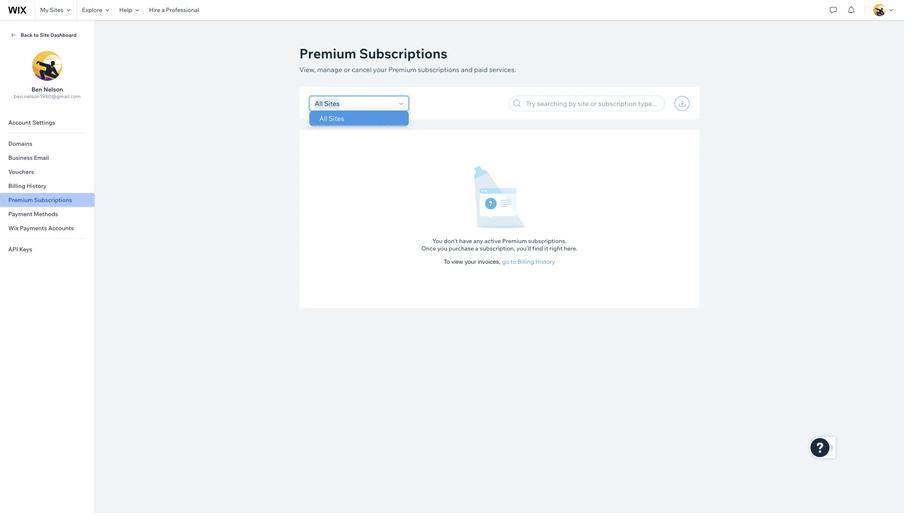 Task type: locate. For each thing, give the bounding box(es) containing it.
sites inside option
[[329, 114, 344, 123]]

premium right active on the top
[[503, 237, 527, 245]]

business email
[[8, 154, 49, 162]]

api keys link
[[0, 242, 94, 257]]

0 horizontal spatial billing
[[8, 182, 25, 190]]

subscription,
[[480, 245, 516, 252]]

subscriptions up subscriptions
[[360, 45, 448, 62]]

1 vertical spatial a
[[476, 245, 479, 252]]

payment
[[8, 211, 32, 218]]

0 horizontal spatial history
[[27, 182, 47, 190]]

to
[[34, 32, 39, 38], [511, 258, 517, 266]]

to right go
[[511, 258, 517, 266]]

a
[[162, 6, 165, 14], [476, 245, 479, 252]]

subscriptions inside premium subscriptions view, manage or cancel your premium subscriptions and paid services.
[[360, 45, 448, 62]]

1 vertical spatial subscriptions
[[34, 196, 72, 204]]

subscriptions down billing history link
[[34, 196, 72, 204]]

history down it at the top right of the page
[[536, 258, 555, 266]]

billing down you'll
[[518, 258, 535, 266]]

0 horizontal spatial your
[[373, 65, 387, 74]]

you
[[438, 245, 448, 252]]

1 vertical spatial sites
[[329, 114, 344, 123]]

a right have in the right of the page
[[476, 245, 479, 252]]

manage
[[318, 65, 343, 74]]

back
[[21, 32, 33, 38]]

premium inside the you don't have any active premium subscriptions. once you purchase a subscription, you'll find it right here.
[[503, 237, 527, 245]]

ben
[[31, 86, 42, 93]]

0 vertical spatial history
[[27, 182, 47, 190]]

None field
[[313, 97, 397, 111]]

api keys
[[8, 246, 32, 253]]

account settings
[[8, 119, 55, 126]]

paid
[[474, 65, 488, 74]]

0 vertical spatial billing
[[8, 182, 25, 190]]

sites for all sites
[[329, 114, 344, 123]]

1 horizontal spatial sites
[[329, 114, 344, 123]]

and
[[461, 65, 473, 74]]

1 horizontal spatial history
[[536, 258, 555, 266]]

your right "view"
[[465, 259, 477, 265]]

billing down vouchers
[[8, 182, 25, 190]]

1 vertical spatial your
[[465, 259, 477, 265]]

site
[[40, 32, 49, 38]]

to
[[444, 259, 450, 265]]

premium up the payment
[[8, 196, 33, 204]]

business email link
[[0, 151, 94, 165]]

vouchers link
[[0, 165, 94, 179]]

your right cancel
[[373, 65, 387, 74]]

history
[[27, 182, 47, 190], [536, 258, 555, 266]]

sites right all
[[329, 114, 344, 123]]

1 horizontal spatial a
[[476, 245, 479, 252]]

ben nelson ben.nelson1980@gmail.com
[[14, 86, 81, 99]]

sites
[[50, 6, 63, 14], [329, 114, 344, 123]]

have
[[460, 237, 472, 245]]

account
[[8, 119, 31, 126]]

history inside sidebar element
[[27, 182, 47, 190]]

purchase
[[449, 245, 474, 252]]

0 vertical spatial sites
[[50, 6, 63, 14]]

1 horizontal spatial billing
[[518, 258, 535, 266]]

subscriptions
[[360, 45, 448, 62], [34, 196, 72, 204]]

help button
[[114, 0, 144, 20]]

0 horizontal spatial to
[[34, 32, 39, 38]]

professional
[[166, 6, 199, 14]]

premium
[[300, 45, 357, 62], [389, 65, 417, 74], [8, 196, 33, 204], [503, 237, 527, 245]]

your inside "to view your invoices, go to billing history"
[[465, 259, 477, 265]]

0 vertical spatial a
[[162, 6, 165, 14]]

email
[[34, 154, 49, 162]]

help
[[119, 6, 132, 14]]

my
[[40, 6, 49, 14]]

billing inside billing history link
[[8, 182, 25, 190]]

your
[[373, 65, 387, 74], [465, 259, 477, 265]]

0 horizontal spatial a
[[162, 6, 165, 14]]

your inside premium subscriptions view, manage or cancel your premium subscriptions and paid services.
[[373, 65, 387, 74]]

0 horizontal spatial sites
[[50, 6, 63, 14]]

wix
[[8, 225, 19, 232]]

you
[[433, 237, 443, 245]]

once
[[422, 245, 436, 252]]

payment methods
[[8, 211, 58, 218]]

hire a professional link
[[144, 0, 204, 20]]

1 horizontal spatial to
[[511, 258, 517, 266]]

sites for my sites
[[50, 6, 63, 14]]

view,
[[300, 65, 316, 74]]

nelson
[[44, 86, 63, 93]]

to left site
[[34, 32, 39, 38]]

premium left subscriptions
[[389, 65, 417, 74]]

0 horizontal spatial subscriptions
[[34, 196, 72, 204]]

subscriptions
[[418, 65, 460, 74]]

0 vertical spatial your
[[373, 65, 387, 74]]

sites right my
[[50, 6, 63, 14]]

0 vertical spatial to
[[34, 32, 39, 38]]

billing
[[8, 182, 25, 190], [518, 258, 535, 266]]

1 horizontal spatial your
[[465, 259, 477, 265]]

a right hire
[[162, 6, 165, 14]]

1 horizontal spatial subscriptions
[[360, 45, 448, 62]]

you'll
[[517, 245, 531, 252]]

Try searching by site or subscription type... field
[[524, 96, 662, 111]]

or
[[344, 65, 351, 74]]

all
[[320, 114, 327, 123]]

history up premium subscriptions
[[27, 182, 47, 190]]

account settings link
[[0, 116, 94, 130]]

1 vertical spatial history
[[536, 258, 555, 266]]

0 vertical spatial subscriptions
[[360, 45, 448, 62]]

subscriptions inside sidebar element
[[34, 196, 72, 204]]



Task type: describe. For each thing, give the bounding box(es) containing it.
wix payments accounts link
[[0, 221, 94, 235]]

premium subscriptions view, manage or cancel your premium subscriptions and paid services.
[[300, 45, 516, 74]]

back to site dashboard
[[21, 32, 77, 38]]

find
[[533, 245, 544, 252]]

to inside 'back to site dashboard' link
[[34, 32, 39, 38]]

subscriptions for premium subscriptions view, manage or cancel your premium subscriptions and paid services.
[[360, 45, 448, 62]]

to view your invoices, go to billing history
[[444, 258, 555, 266]]

dashboard
[[50, 32, 77, 38]]

billing history
[[8, 182, 47, 190]]

services.
[[490, 65, 516, 74]]

1 vertical spatial billing
[[518, 258, 535, 266]]

domains
[[8, 140, 32, 148]]

settings
[[32, 119, 55, 126]]

active
[[485, 237, 501, 245]]

subscriptions.
[[529, 237, 567, 245]]

premium inside sidebar element
[[8, 196, 33, 204]]

keys
[[19, 246, 32, 253]]

go
[[503, 258, 510, 266]]

domains link
[[0, 137, 94, 151]]

all sites
[[320, 114, 344, 123]]

premium up manage
[[300, 45, 357, 62]]

hire a professional
[[149, 6, 199, 14]]

methods
[[34, 211, 58, 218]]

server error icon image
[[474, 165, 526, 229]]

invoices,
[[478, 259, 501, 265]]

here.
[[564, 245, 578, 252]]

view
[[452, 259, 464, 265]]

go to billing history link
[[503, 258, 555, 266]]

sidebar element
[[0, 20, 95, 514]]

premium subscriptions link
[[0, 193, 94, 207]]

subscriptions for premium subscriptions
[[34, 196, 72, 204]]

back to site dashboard link
[[10, 31, 85, 39]]

vouchers
[[8, 168, 34, 176]]

all sites option
[[310, 111, 409, 126]]

any
[[474, 237, 484, 245]]

accounts
[[48, 225, 74, 232]]

cancel
[[352, 65, 372, 74]]

explore
[[82, 6, 102, 14]]

my sites
[[40, 6, 63, 14]]

premium subscriptions
[[8, 196, 72, 204]]

payments
[[20, 225, 47, 232]]

billing history link
[[0, 179, 94, 193]]

don't
[[444, 237, 458, 245]]

hire
[[149, 6, 160, 14]]

business
[[8, 154, 33, 162]]

api
[[8, 246, 18, 253]]

it
[[545, 245, 549, 252]]

1 vertical spatial to
[[511, 258, 517, 266]]

you don't have any active premium subscriptions. once you purchase a subscription, you'll find it right here.
[[422, 237, 578, 252]]

a inside the you don't have any active premium subscriptions. once you purchase a subscription, you'll find it right here.
[[476, 245, 479, 252]]

right
[[550, 245, 563, 252]]

payment methods link
[[0, 207, 94, 221]]

ben.nelson1980@gmail.com
[[14, 93, 81, 99]]

wix payments accounts
[[8, 225, 74, 232]]



Task type: vqa. For each thing, say whether or not it's contained in the screenshot.
Methods
yes



